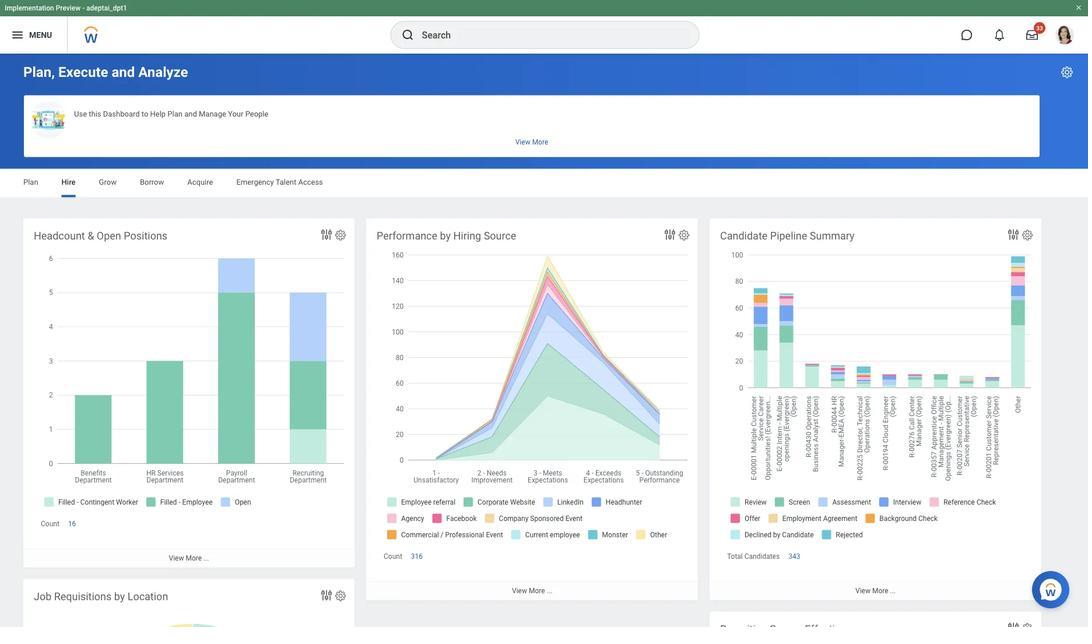 Task type: describe. For each thing, give the bounding box(es) containing it.
use
[[74, 109, 87, 118]]

candidate pipeline summary element
[[710, 219, 1042, 601]]

view more ... link for source
[[366, 582, 698, 601]]

configure headcount & open positions image
[[334, 229, 347, 242]]

emergency
[[237, 178, 274, 187]]

Search Workday  search field
[[422, 22, 675, 48]]

0 horizontal spatial and
[[112, 64, 135, 81]]

use this dashboard to help plan and manage your people
[[74, 109, 269, 118]]

implementation preview -   adeptai_dpt1
[[5, 4, 127, 12]]

more for source
[[529, 587, 545, 596]]

use this dashboard to help plan and manage your people button
[[24, 95, 1040, 157]]

... inside candidate pipeline summary element
[[891, 587, 896, 596]]

by inside 'performance by hiring source' element
[[440, 230, 451, 242]]

2 horizontal spatial view more ... link
[[710, 582, 1042, 601]]

search image
[[401, 28, 415, 42]]

adeptai_dpt1
[[86, 4, 127, 12]]

to
[[142, 109, 148, 118]]

count for performance
[[384, 553, 402, 561]]

performance
[[377, 230, 438, 242]]

33 button
[[1020, 22, 1046, 48]]

... for source
[[547, 587, 553, 596]]

plan inside tab list
[[23, 178, 38, 187]]

performance by hiring source
[[377, 230, 517, 242]]

menu
[[29, 30, 52, 40]]

more inside candidate pipeline summary element
[[873, 587, 889, 596]]

close environment banner image
[[1076, 4, 1083, 11]]

16
[[68, 520, 76, 528]]

total candidates
[[728, 553, 780, 561]]

more for positions
[[186, 555, 202, 563]]

job requisitions by location element
[[23, 580, 355, 628]]

profile logan mcneil image
[[1056, 26, 1075, 47]]

candidates
[[745, 553, 780, 561]]

configure and view chart data image for headcount & open positions
[[320, 228, 334, 242]]

configure candidate pipeline summary image
[[1022, 229, 1035, 242]]

manage
[[199, 109, 226, 118]]

total
[[728, 553, 743, 561]]

view for source
[[512, 587, 527, 596]]

requisitions
[[54, 591, 112, 603]]

16 button
[[68, 520, 78, 529]]

343
[[789, 553, 801, 561]]

source
[[484, 230, 517, 242]]

borrow
[[140, 178, 164, 187]]

view more ... for positions
[[169, 555, 209, 563]]

summary
[[810, 230, 855, 242]]

justify image
[[11, 28, 25, 42]]

menu banner
[[0, 0, 1089, 54]]

count for headcount
[[41, 520, 59, 528]]

configure and view chart data image for candidate pipeline summary
[[1007, 228, 1021, 242]]



Task type: locate. For each thing, give the bounding box(es) containing it.
1 horizontal spatial count
[[384, 553, 402, 561]]

plan left hire
[[23, 178, 38, 187]]

plan,
[[23, 64, 55, 81]]

view more ...
[[169, 555, 209, 563], [512, 587, 553, 596], [856, 587, 896, 596]]

1 horizontal spatial configure and view chart data image
[[1007, 228, 1021, 242]]

pipeline
[[771, 230, 808, 242]]

and
[[112, 64, 135, 81], [184, 109, 197, 118]]

2 horizontal spatial more
[[873, 587, 889, 596]]

1 horizontal spatial view more ... link
[[366, 582, 698, 601]]

0 vertical spatial plan
[[168, 109, 183, 118]]

plan right help
[[168, 109, 183, 118]]

1 vertical spatial configure and view chart data image
[[320, 589, 334, 603]]

notifications large image
[[994, 29, 1006, 41]]

configure and view chart data image left configure performance by hiring source image at the top right of page
[[663, 228, 677, 242]]

candidate
[[721, 230, 768, 242]]

0 horizontal spatial plan
[[23, 178, 38, 187]]

1 horizontal spatial more
[[529, 587, 545, 596]]

talent
[[276, 178, 297, 187]]

0 vertical spatial count
[[41, 520, 59, 528]]

by
[[440, 230, 451, 242], [114, 591, 125, 603]]

tab list containing plan
[[12, 170, 1077, 198]]

performance by hiring source element
[[366, 219, 698, 601]]

view
[[169, 555, 184, 563], [512, 587, 527, 596], [856, 587, 871, 596]]

headcount & open positions element
[[23, 219, 355, 568]]

view more ... inside 'performance by hiring source' element
[[512, 587, 553, 596]]

1 vertical spatial by
[[114, 591, 125, 603]]

your
[[228, 109, 244, 118]]

by left location
[[114, 591, 125, 603]]

candidate pipeline summary
[[721, 230, 855, 242]]

0 vertical spatial configure and view chart data image
[[663, 228, 677, 242]]

view more ... for source
[[512, 587, 553, 596]]

configure and view chart data image inside candidate pipeline summary element
[[1007, 228, 1021, 242]]

hiring
[[454, 230, 481, 242]]

1 horizontal spatial and
[[184, 109, 197, 118]]

1 vertical spatial and
[[184, 109, 197, 118]]

and left analyze
[[112, 64, 135, 81]]

grow
[[99, 178, 117, 187]]

more
[[186, 555, 202, 563], [529, 587, 545, 596], [873, 587, 889, 596]]

people
[[245, 109, 269, 118]]

0 horizontal spatial configure and view chart data image
[[320, 228, 334, 242]]

more inside headcount & open positions element
[[186, 555, 202, 563]]

0 vertical spatial by
[[440, 230, 451, 242]]

by inside job requisitions by location element
[[114, 591, 125, 603]]

2 horizontal spatial configure and view chart data image
[[1007, 622, 1021, 628]]

menu button
[[0, 16, 67, 54]]

count left 16
[[41, 520, 59, 528]]

... for positions
[[204, 555, 209, 563]]

&
[[88, 230, 94, 242]]

343 button
[[789, 552, 803, 562]]

tab list inside the plan, execute and analyze main content
[[12, 170, 1077, 198]]

analyze
[[138, 64, 188, 81]]

33
[[1037, 25, 1044, 32]]

1 horizontal spatial ...
[[547, 587, 553, 596]]

preview
[[56, 4, 81, 12]]

help
[[150, 109, 166, 118]]

configure and view chart data image left configure headcount & open positions 'image'
[[320, 228, 334, 242]]

316
[[411, 553, 423, 561]]

location
[[128, 591, 168, 603]]

0 vertical spatial and
[[112, 64, 135, 81]]

count
[[41, 520, 59, 528], [384, 553, 402, 561]]

count left the 316
[[384, 553, 402, 561]]

-
[[82, 4, 85, 12]]

...
[[204, 555, 209, 563], [547, 587, 553, 596], [891, 587, 896, 596]]

configure and view chart data image for location
[[320, 589, 334, 603]]

hire
[[62, 178, 76, 187]]

view inside 'performance by hiring source' element
[[512, 587, 527, 596]]

acquire
[[187, 178, 213, 187]]

1 configure and view chart data image from the left
[[320, 228, 334, 242]]

0 horizontal spatial view more ... link
[[23, 549, 355, 568]]

plan
[[168, 109, 183, 118], [23, 178, 38, 187]]

dashboard
[[103, 109, 140, 118]]

1 horizontal spatial view more ...
[[512, 587, 553, 596]]

configure recruiting source effectiveness image
[[1022, 623, 1035, 628]]

headcount
[[34, 230, 85, 242]]

and left 'manage'
[[184, 109, 197, 118]]

view more ... inside headcount & open positions element
[[169, 555, 209, 563]]

1 vertical spatial plan
[[23, 178, 38, 187]]

view for positions
[[169, 555, 184, 563]]

view more ... link
[[23, 549, 355, 568], [366, 582, 698, 601], [710, 582, 1042, 601]]

emergency talent access
[[237, 178, 323, 187]]

execute
[[58, 64, 108, 81]]

configure this page image
[[1061, 65, 1075, 79]]

job requisitions by location
[[34, 591, 168, 603]]

2 horizontal spatial view
[[856, 587, 871, 596]]

0 horizontal spatial by
[[114, 591, 125, 603]]

2 vertical spatial configure and view chart data image
[[1007, 622, 1021, 628]]

inbox large image
[[1027, 29, 1039, 41]]

... inside headcount & open positions element
[[204, 555, 209, 563]]

configure and view chart data image inside headcount & open positions element
[[320, 228, 334, 242]]

plan, execute and analyze main content
[[0, 54, 1089, 628]]

open
[[97, 230, 121, 242]]

1 horizontal spatial configure and view chart data image
[[663, 228, 677, 242]]

tab list
[[12, 170, 1077, 198]]

configure and view chart data image left configure job requisitions by location image
[[320, 589, 334, 603]]

316 button
[[411, 552, 425, 562]]

by left hiring
[[440, 230, 451, 242]]

2 horizontal spatial view more ...
[[856, 587, 896, 596]]

0 horizontal spatial configure and view chart data image
[[320, 589, 334, 603]]

configure job requisitions by location image
[[334, 590, 347, 603]]

2 configure and view chart data image from the left
[[1007, 228, 1021, 242]]

configure and view chart data image for source
[[663, 228, 677, 242]]

count inside 'performance by hiring source' element
[[384, 553, 402, 561]]

configure and view chart data image left configure recruiting source effectiveness image
[[1007, 622, 1021, 628]]

this
[[89, 109, 101, 118]]

... inside 'performance by hiring source' element
[[547, 587, 553, 596]]

view inside candidate pipeline summary element
[[856, 587, 871, 596]]

and inside the use this dashboard to help plan and manage your people button
[[184, 109, 197, 118]]

0 horizontal spatial view more ...
[[169, 555, 209, 563]]

view more ... link for positions
[[23, 549, 355, 568]]

0 horizontal spatial view
[[169, 555, 184, 563]]

access
[[298, 178, 323, 187]]

headcount & open positions
[[34, 230, 168, 242]]

configure and view chart data image
[[663, 228, 677, 242], [320, 589, 334, 603], [1007, 622, 1021, 628]]

0 horizontal spatial ...
[[204, 555, 209, 563]]

0 horizontal spatial more
[[186, 555, 202, 563]]

1 horizontal spatial by
[[440, 230, 451, 242]]

configure and view chart data image
[[320, 228, 334, 242], [1007, 228, 1021, 242]]

configure and view chart data image left configure candidate pipeline summary 'image'
[[1007, 228, 1021, 242]]

1 horizontal spatial plan
[[168, 109, 183, 118]]

0 horizontal spatial count
[[41, 520, 59, 528]]

job
[[34, 591, 52, 603]]

configure performance by hiring source image
[[678, 229, 691, 242]]

2 horizontal spatial ...
[[891, 587, 896, 596]]

view inside headcount & open positions element
[[169, 555, 184, 563]]

1 vertical spatial count
[[384, 553, 402, 561]]

1 horizontal spatial view
[[512, 587, 527, 596]]

more inside 'performance by hiring source' element
[[529, 587, 545, 596]]

positions
[[124, 230, 168, 242]]

implementation
[[5, 4, 54, 12]]

plan, execute and analyze
[[23, 64, 188, 81]]

view more ... inside candidate pipeline summary element
[[856, 587, 896, 596]]

plan inside button
[[168, 109, 183, 118]]



Task type: vqa. For each thing, say whether or not it's contained in the screenshot.
CONFIGURE
no



